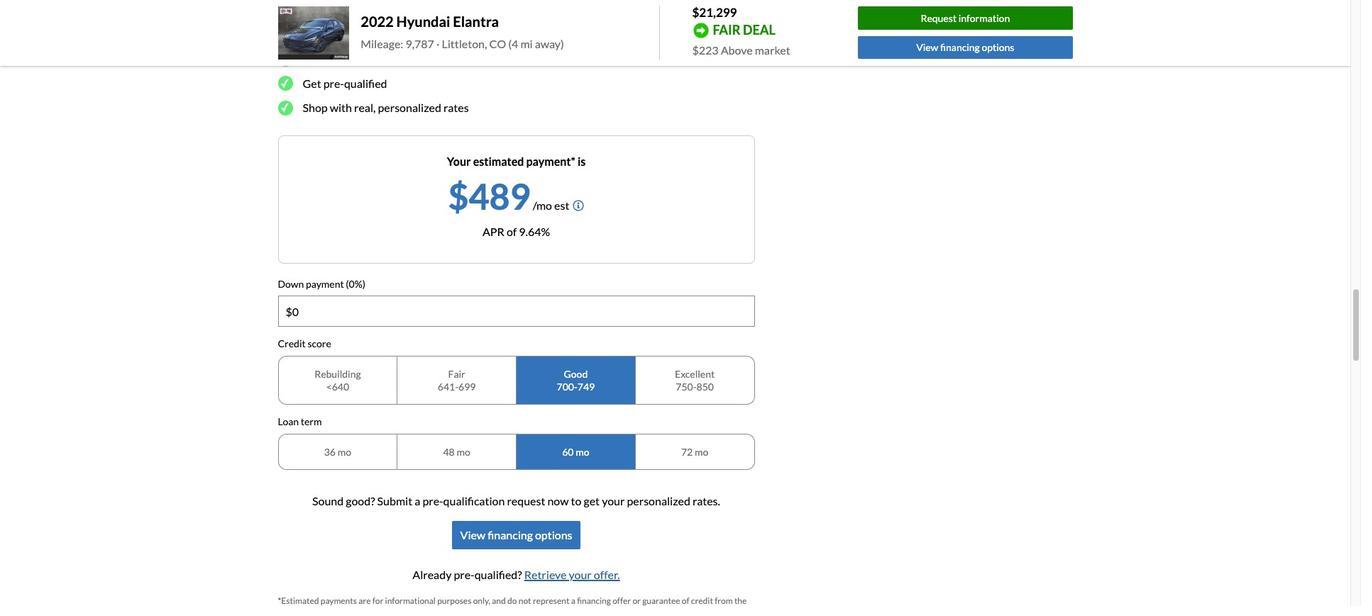 Task type: locate. For each thing, give the bounding box(es) containing it.
1 horizontal spatial payment
[[374, 52, 417, 65]]

0 vertical spatial view
[[917, 41, 939, 54]]

mo for 36 mo
[[338, 447, 351, 459]]

850
[[697, 381, 714, 393]]

1 vertical spatial view financing options button
[[452, 522, 581, 551]]

view financing options
[[917, 41, 1015, 54], [460, 529, 573, 543]]

personalized left rates.
[[627, 495, 691, 509]]

payment left (0%) at the top left of page
[[306, 278, 344, 290]]

1 horizontal spatial financing
[[941, 41, 980, 54]]

payment
[[374, 52, 417, 65], [306, 278, 344, 290]]

payment down mileage: on the top left of page
[[374, 52, 417, 65]]

749
[[578, 381, 595, 393]]

2 horizontal spatial your
[[602, 495, 625, 509]]

0 vertical spatial view financing options button
[[858, 36, 1073, 59]]

0 horizontal spatial payment
[[306, 278, 344, 290]]

your up qualified
[[349, 52, 372, 65]]

request information button
[[858, 7, 1073, 30]]

1 mo from the left
[[338, 447, 351, 459]]

submit
[[377, 495, 413, 509]]

market
[[755, 43, 791, 56]]

personalized right the real,
[[378, 101, 442, 114]]

60 mo
[[562, 447, 590, 459]]

down
[[278, 278, 304, 290]]

72
[[682, 447, 693, 459]]

pre- for already
[[454, 569, 475, 582]]

1 horizontal spatial view financing options
[[917, 41, 1015, 54]]

view
[[917, 41, 939, 54], [460, 529, 486, 543]]

view financing options down sound good? submit a pre-qualification request now to get your personalized rates.
[[460, 529, 573, 543]]

2022 hyundai elantra image
[[278, 6, 349, 60]]

0 vertical spatial financing
[[941, 41, 980, 54]]

2 mo from the left
[[457, 447, 470, 459]]

good
[[564, 369, 588, 381]]

2 horizontal spatial pre-
[[454, 569, 475, 582]]

options down information
[[982, 41, 1015, 54]]

hyundai
[[397, 13, 450, 30]]

mo right 36
[[338, 447, 351, 459]]

view down qualification
[[460, 529, 486, 543]]

pre-
[[323, 76, 344, 90], [423, 495, 443, 509], [454, 569, 475, 582]]

options down now
[[535, 529, 573, 543]]

1 vertical spatial your
[[602, 495, 625, 509]]

0 horizontal spatial view financing options
[[460, 529, 573, 543]]

mi
[[521, 37, 533, 51]]

deal
[[743, 22, 776, 37]]

financing
[[941, 41, 980, 54], [488, 529, 533, 543]]

excellent
[[675, 369, 715, 381]]

1 vertical spatial payment
[[306, 278, 344, 290]]

score
[[308, 338, 331, 350]]

1 horizontal spatial options
[[982, 41, 1015, 54]]

personalized
[[378, 101, 442, 114], [627, 495, 691, 509]]

real,
[[354, 101, 376, 114]]

your left offer.
[[569, 569, 592, 582]]

retrieve
[[524, 569, 567, 582]]

request information
[[921, 12, 1010, 24]]

1 vertical spatial view financing options
[[460, 529, 573, 543]]

financing down request information button
[[941, 41, 980, 54]]

view financing options button down sound good? submit a pre-qualification request now to get your personalized rates.
[[452, 522, 581, 551]]

pre- right a on the bottom
[[423, 495, 443, 509]]

$21,299
[[693, 5, 737, 20]]

3 mo from the left
[[576, 447, 590, 459]]

view financing options for the bottom view financing options button
[[460, 529, 573, 543]]

48
[[443, 447, 455, 459]]

shop
[[303, 101, 328, 114]]

1 vertical spatial view
[[460, 529, 486, 543]]

0 horizontal spatial pre-
[[323, 76, 344, 90]]

Down payment (0%) text field
[[279, 297, 754, 327]]

sound
[[312, 495, 344, 509]]

1 horizontal spatial view
[[917, 41, 939, 54]]

0 horizontal spatial view
[[460, 529, 486, 543]]

advance
[[352, 14, 410, 33]]

/mo
[[533, 198, 552, 212]]

700-
[[557, 381, 578, 393]]

your
[[349, 52, 372, 65], [602, 495, 625, 509], [569, 569, 592, 582]]

view down request
[[917, 41, 939, 54]]

credit
[[278, 338, 306, 350]]

apr
[[483, 225, 505, 238]]

2 vertical spatial pre-
[[454, 569, 475, 582]]

$223 above market
[[693, 43, 791, 56]]

a
[[415, 495, 421, 509]]

your estimated payment* is
[[447, 154, 586, 168]]

mo for 72 mo
[[695, 447, 709, 459]]

0 vertical spatial pre-
[[323, 76, 344, 90]]

1 horizontal spatial personalized
[[627, 495, 691, 509]]

mo right the 48
[[457, 447, 470, 459]]

0 vertical spatial payment
[[374, 52, 417, 65]]

information
[[959, 12, 1010, 24]]

699
[[459, 381, 476, 393]]

1 vertical spatial pre-
[[423, 495, 443, 509]]

1 horizontal spatial view financing options button
[[858, 36, 1073, 59]]

·
[[437, 37, 440, 51]]

0 horizontal spatial view financing options button
[[452, 522, 581, 551]]

2 vertical spatial your
[[569, 569, 592, 582]]

already
[[413, 569, 452, 582]]

view financing options down request information button
[[917, 41, 1015, 54]]

rebuilding
[[315, 369, 361, 381]]

0 horizontal spatial personalized
[[378, 101, 442, 114]]

mileage:
[[361, 37, 403, 51]]

pre- right 'get'
[[323, 76, 344, 90]]

0 vertical spatial options
[[982, 41, 1015, 54]]

(4
[[508, 37, 518, 51]]

pre- right already
[[454, 569, 475, 582]]

0 horizontal spatial financing
[[488, 529, 533, 543]]

mo right 60
[[576, 447, 590, 459]]

view financing options button down request information button
[[858, 36, 1073, 59]]

sound good? submit a pre-qualification request now to get your personalized rates.
[[312, 495, 721, 509]]

mo right 72 at the right of the page
[[695, 447, 709, 459]]

options
[[982, 41, 1015, 54], [535, 529, 573, 543]]

financing for topmost view financing options button
[[941, 41, 980, 54]]

estimated
[[473, 154, 524, 168]]

4 mo from the left
[[695, 447, 709, 459]]

0 horizontal spatial options
[[535, 529, 573, 543]]

mo for 48 mo
[[457, 447, 470, 459]]

0 vertical spatial view financing options
[[917, 41, 1015, 54]]

your right 'get'
[[602, 495, 625, 509]]

fair
[[713, 22, 741, 37]]

view for topmost view financing options button
[[917, 41, 939, 54]]

mo
[[338, 447, 351, 459], [457, 447, 470, 459], [576, 447, 590, 459], [695, 447, 709, 459]]

1 vertical spatial financing
[[488, 529, 533, 543]]

financing for the bottom view financing options button
[[488, 529, 533, 543]]

0 vertical spatial your
[[349, 52, 372, 65]]

get pre-qualified
[[303, 76, 387, 90]]

info circle image
[[573, 200, 585, 211]]

fair deal
[[713, 22, 776, 37]]

shop with real, personalized rates
[[303, 101, 469, 114]]

9.64%
[[519, 225, 550, 238]]

financing down sound good? submit a pre-qualification request now to get your personalized rates.
[[488, 529, 533, 543]]



Task type: vqa. For each thing, say whether or not it's contained in the screenshot.


Task type: describe. For each thing, give the bounding box(es) containing it.
request
[[507, 495, 546, 509]]

estimate
[[303, 52, 347, 65]]

get
[[584, 495, 600, 509]]

loan term
[[278, 416, 322, 428]]

750-
[[676, 381, 697, 393]]

get
[[303, 76, 321, 90]]

loan
[[278, 416, 299, 428]]

estimate your payment
[[303, 52, 417, 65]]

0 horizontal spatial your
[[349, 52, 372, 65]]

36 mo
[[324, 447, 351, 459]]

1 horizontal spatial pre-
[[423, 495, 443, 509]]

away)
[[535, 37, 564, 51]]

48 mo
[[443, 447, 470, 459]]

9,787
[[406, 37, 434, 51]]

view for the bottom view financing options button
[[460, 529, 486, 543]]

with
[[330, 101, 352, 114]]

down payment (0%)
[[278, 278, 366, 290]]

of
[[507, 225, 517, 238]]

co
[[489, 37, 506, 51]]

641-
[[438, 381, 459, 393]]

good 700-749
[[557, 369, 595, 393]]

littleton,
[[442, 37, 487, 51]]

finance in advance
[[278, 14, 410, 33]]

retrieve your offer. link
[[524, 569, 620, 582]]

elantra
[[453, 13, 499, 30]]

is
[[578, 154, 586, 168]]

now
[[548, 495, 569, 509]]

72 mo
[[682, 447, 709, 459]]

above
[[721, 43, 753, 56]]

1 vertical spatial personalized
[[627, 495, 691, 509]]

payment*
[[526, 154, 576, 168]]

excellent 750-850
[[675, 369, 715, 393]]

qualification
[[443, 495, 505, 509]]

already pre-qualified? retrieve your offer.
[[413, 569, 620, 582]]

2022
[[361, 13, 394, 30]]

in
[[336, 14, 349, 33]]

credit score
[[278, 338, 331, 350]]

to
[[571, 495, 582, 509]]

36
[[324, 447, 336, 459]]

rates
[[444, 101, 469, 114]]

mo for 60 mo
[[576, 447, 590, 459]]

est
[[555, 198, 570, 212]]

offer.
[[594, 569, 620, 582]]

qualified
[[344, 76, 387, 90]]

view financing options for topmost view financing options button
[[917, 41, 1015, 54]]

1 horizontal spatial your
[[569, 569, 592, 582]]

rates.
[[693, 495, 721, 509]]

term
[[301, 416, 322, 428]]

good?
[[346, 495, 375, 509]]

rebuilding <640
[[315, 369, 361, 393]]

1 vertical spatial options
[[535, 529, 573, 543]]

(0%)
[[346, 278, 366, 290]]

pre- for get
[[323, 76, 344, 90]]

$223
[[693, 43, 719, 56]]

$489
[[448, 175, 531, 218]]

fair
[[448, 369, 466, 381]]

your
[[447, 154, 471, 168]]

2022 hyundai elantra mileage: 9,787 · littleton, co (4 mi away)
[[361, 13, 564, 51]]

fair 641-699
[[438, 369, 476, 393]]

qualified?
[[475, 569, 522, 582]]

apr of 9.64%
[[483, 225, 550, 238]]

request
[[921, 12, 957, 24]]

$489 /mo est
[[448, 175, 570, 218]]

finance
[[278, 14, 333, 33]]

60
[[562, 447, 574, 459]]

0 vertical spatial personalized
[[378, 101, 442, 114]]

<640
[[326, 381, 349, 393]]



